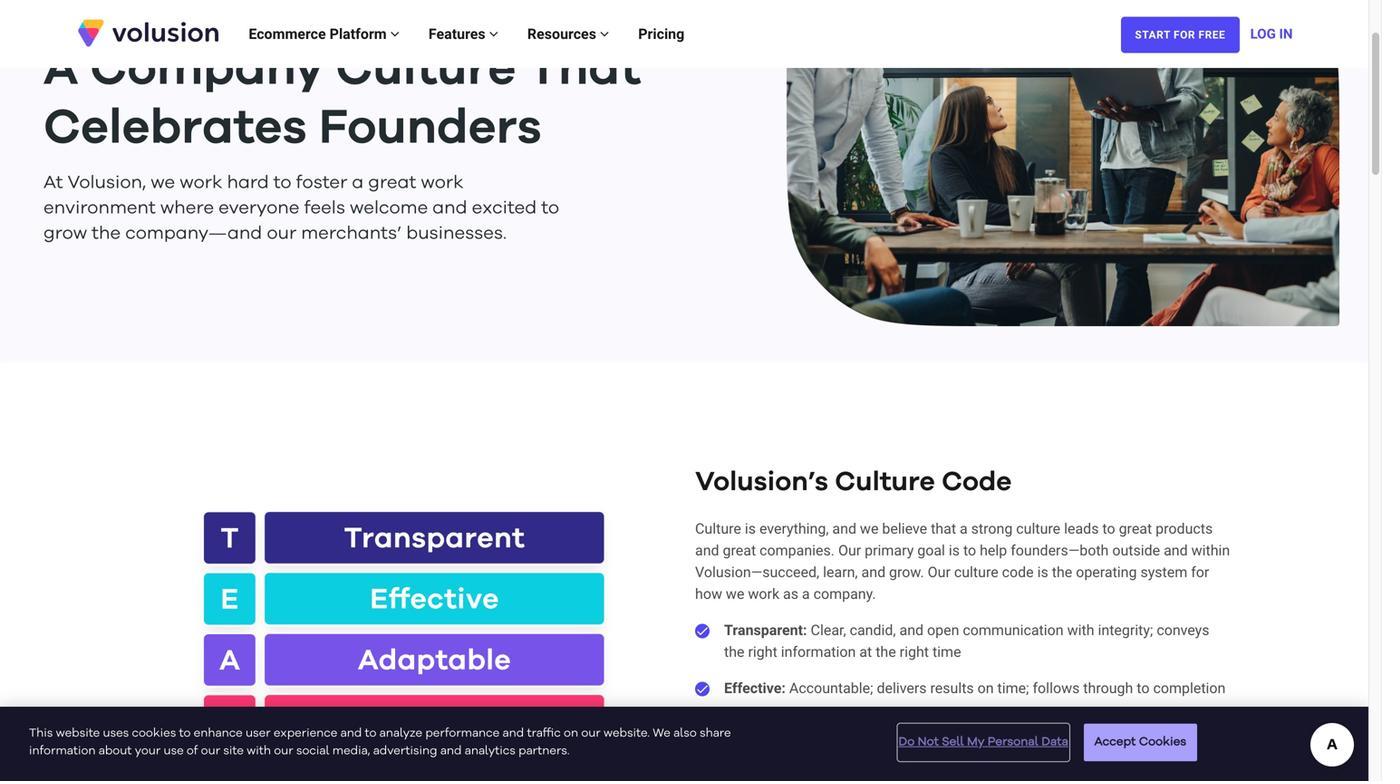 Task type: describe. For each thing, give the bounding box(es) containing it.
0 horizontal spatial work
[[180, 174, 223, 192]]

accept cookies
[[1095, 737, 1187, 749]]

leads
[[1065, 521, 1099, 538]]

excited
[[472, 199, 537, 217]]

conveys
[[1157, 622, 1210, 639]]

the right at
[[876, 644, 896, 661]]

as
[[783, 586, 799, 603]]

clear,
[[811, 622, 847, 639]]

that
[[528, 45, 641, 94]]

willing
[[1017, 716, 1058, 734]]

jointly
[[863, 753, 901, 770]]

that
[[931, 521, 957, 538]]

delivers
[[877, 680, 927, 697]]

where
[[160, 199, 214, 217]]

privacy alert dialog
[[0, 707, 1369, 782]]

at
[[44, 174, 63, 192]]

your
[[135, 746, 161, 758]]

a
[[44, 45, 78, 94]]

communication
[[963, 622, 1064, 639]]

media,
[[333, 746, 370, 758]]

foster
[[296, 174, 348, 192]]

change;
[[852, 716, 903, 734]]

outside
[[1113, 542, 1161, 560]]

the inside at volusion, we work hard to foster a great work environment where everyone feels welcome and excited to grow the company—and our merchants' businesses.
[[92, 225, 121, 243]]

founders
[[319, 104, 542, 153]]

this
[[29, 728, 53, 740]]

for
[[1192, 564, 1210, 581]]

and down "products"
[[1164, 542, 1188, 560]]

2 horizontal spatial culture
[[835, 469, 936, 496]]

do not sell my personal data
[[899, 737, 1069, 749]]

role
[[1123, 716, 1147, 734]]

our right of
[[201, 746, 220, 758]]

company—and
[[125, 225, 262, 243]]

businesses.
[[406, 225, 507, 243]]

a inside works jointly and cooperatively; engages to evolve solutions; a team player
[[1210, 753, 1218, 770]]

to up media,
[[365, 728, 377, 740]]

2 vertical spatial great
[[723, 542, 756, 560]]

a right that
[[960, 521, 968, 538]]

about
[[99, 746, 132, 758]]

system
[[1141, 564, 1188, 581]]

done for transparent:
[[695, 624, 710, 639]]

code
[[1003, 564, 1034, 581]]

advertising
[[373, 746, 438, 758]]

accept cookies button
[[1084, 724, 1198, 762]]

0 vertical spatial on
[[978, 680, 994, 697]]

0 vertical spatial is
[[745, 521, 756, 538]]

evolve
[[1100, 753, 1141, 770]]

1 right from the left
[[748, 644, 778, 661]]

results
[[931, 680, 974, 697]]

a right as
[[802, 586, 810, 603]]

at volusion, we work hard to foster a great work environment where everyone feels welcome and excited to grow the company—and our merchants' businesses.
[[44, 174, 559, 243]]

on inside this website uses cookies to enhance user experience and to analyze performance and traffic on our website. we also share information about your use of our site with our social media, advertising and analytics partners.
[[564, 728, 579, 740]]

2 vertical spatial we
[[726, 586, 745, 603]]

we inside at volusion, we work hard to foster a great work environment where everyone feels welcome and excited to grow the company—and our merchants' businesses.
[[151, 174, 175, 192]]

done for adaptable:
[[695, 719, 710, 733]]

fill
[[1078, 716, 1093, 734]]

our down experience
[[274, 746, 293, 758]]

cookies
[[1140, 737, 1187, 749]]

partners.
[[519, 746, 570, 758]]

works
[[818, 753, 859, 770]]

grow
[[44, 225, 87, 243]]

to right through on the right
[[1137, 680, 1150, 697]]

believe
[[883, 521, 928, 538]]

enhance
[[194, 728, 243, 740]]

performance
[[426, 728, 500, 740]]

at
[[860, 644, 872, 661]]

cooperatively;
[[932, 753, 1021, 770]]

of
[[187, 746, 198, 758]]

to right excited
[[542, 199, 559, 217]]

code
[[942, 469, 1012, 496]]

works jointly and cooperatively; engages to evolve solutions; a team player
[[724, 753, 1218, 782]]

data
[[1042, 737, 1069, 749]]

our left "website."
[[582, 728, 601, 740]]

companies.
[[760, 542, 835, 560]]

team
[[724, 775, 758, 782]]

founders—both
[[1011, 542, 1109, 560]]

also
[[674, 728, 697, 740]]

time
[[933, 644, 962, 661]]

1 horizontal spatial is
[[949, 542, 960, 560]]

company
[[90, 45, 324, 94]]

social
[[296, 746, 330, 758]]

solutions;
[[1144, 753, 1207, 770]]

resilient;
[[959, 716, 1013, 734]]

and down "performance"
[[441, 746, 462, 758]]

effective:
[[724, 680, 786, 697]]

and down primary
[[862, 564, 886, 581]]

operating
[[1076, 564, 1137, 581]]

done for effective:
[[695, 682, 710, 697]]

welcome
[[350, 199, 428, 217]]

effective: accountable; delivers results on time; follows through to completion
[[724, 680, 1226, 697]]

to left help
[[964, 542, 977, 560]]

integrity;
[[1098, 622, 1154, 639]]

cookies
[[132, 728, 176, 740]]



Task type: vqa. For each thing, say whether or not it's contained in the screenshot.
by in the you have just completed your very own google shopping campaign! if approved by google, your products will now appear online in a format that shows searchers a product relevant to what they are looking for in a clear-cut, efficient way. just like ppc ads, you will only pay when someone actually clicks on your ad. the
no



Task type: locate. For each thing, give the bounding box(es) containing it.
right
[[748, 644, 778, 661], [900, 644, 929, 661]]

to inside works jointly and cooperatively; engages to evolve solutions; a team player
[[1083, 753, 1096, 770]]

2 vertical spatial done
[[695, 719, 710, 733]]

with inside clear, candid, and open communication with integrity; conveys the right information at the right time
[[1068, 622, 1095, 639]]

we right the how
[[726, 586, 745, 603]]

experience
[[274, 728, 338, 740]]

products
[[1156, 521, 1213, 538]]

0 vertical spatial culture
[[1017, 521, 1061, 538]]

we
[[653, 728, 671, 740]]

information down the website
[[29, 746, 96, 758]]

and up learn,
[[833, 521, 857, 538]]

0 horizontal spatial information
[[29, 746, 96, 758]]

the down founders—both
[[1052, 564, 1073, 581]]

culture inside a company culture that celebrates founders
[[336, 45, 516, 94]]

great up welcome
[[368, 174, 417, 192]]

0 vertical spatial with
[[1068, 622, 1095, 639]]

culture up founders at the top left of the page
[[336, 45, 516, 94]]

2 right from the left
[[900, 644, 929, 661]]

work inside culture is everything, and we believe that a strong culture leads to great products and great companies. our primary goal is to help founders—both outside and within volusion—succeed, learn, and grow. our culture code is the operating system for how we work as a company.
[[748, 586, 780, 603]]

learn,
[[823, 564, 858, 581]]

0 vertical spatial great
[[368, 174, 417, 192]]

accountable;
[[790, 680, 874, 697]]

to up of
[[179, 728, 191, 740]]

we up the where
[[151, 174, 175, 192]]

0 vertical spatial done
[[695, 624, 710, 639]]

our down everyone
[[267, 225, 297, 243]]

2 vertical spatial culture
[[695, 521, 742, 538]]

website.
[[604, 728, 650, 740]]

2 horizontal spatial great
[[1119, 521, 1153, 538]]

through
[[1084, 680, 1134, 697]]

0 horizontal spatial our
[[839, 542, 862, 560]]

adaptable:
[[724, 716, 795, 734]]

on right traffic
[[564, 728, 579, 740]]

the down the transparent:
[[724, 644, 745, 661]]

0 horizontal spatial culture
[[336, 45, 516, 94]]

done right we
[[695, 719, 710, 733]]

how
[[695, 586, 723, 603]]

to right open
[[836, 716, 849, 734]]

engages
[[1025, 753, 1080, 770]]

2 done from the top
[[695, 682, 710, 697]]

a company culture that celebrates founders
[[44, 45, 641, 153]]

any
[[1097, 716, 1119, 734]]

1 vertical spatial our
[[928, 564, 951, 581]]

1 horizontal spatial work
[[421, 174, 464, 192]]

follows
[[1033, 680, 1080, 697]]

personal
[[988, 737, 1039, 749]]

1 vertical spatial culture
[[955, 564, 999, 581]]

0 vertical spatial culture
[[336, 45, 516, 94]]

0 horizontal spatial on
[[564, 728, 579, 740]]

to left 'fill'
[[1061, 716, 1074, 734]]

is left everything, on the bottom of the page
[[745, 521, 756, 538]]

right left time
[[900, 644, 929, 661]]

3 done from the top
[[695, 719, 710, 733]]

a inside at volusion, we work hard to foster a great work environment where everyone feels welcome and excited to grow the company—and our merchants' businesses.
[[352, 174, 364, 192]]

volusion's
[[695, 469, 829, 496]]

right down the transparent:
[[748, 644, 778, 661]]

volusion culture image
[[787, 0, 1340, 326]]

with down user
[[247, 746, 271, 758]]

with left integrity;
[[1068, 622, 1095, 639]]

completion
[[1154, 680, 1226, 697]]

and
[[433, 199, 468, 217], [833, 521, 857, 538], [695, 542, 720, 560], [1164, 542, 1188, 560], [862, 564, 886, 581], [900, 622, 924, 639], [341, 728, 362, 740], [503, 728, 524, 740], [441, 746, 462, 758], [905, 753, 929, 770]]

2 horizontal spatial is
[[1038, 564, 1049, 581]]

done up the share
[[695, 682, 710, 697]]

uses
[[103, 728, 129, 740]]

0 vertical spatial we
[[151, 174, 175, 192]]

1 vertical spatial done
[[695, 682, 710, 697]]

information down the clear,
[[781, 644, 856, 661]]

celebrates
[[44, 104, 307, 153]]

great up 'volusion—succeed,'
[[723, 542, 756, 560]]

goal
[[918, 542, 946, 560]]

and down do
[[905, 753, 929, 770]]

1 horizontal spatial great
[[723, 542, 756, 560]]

1 horizontal spatial right
[[900, 644, 929, 661]]

website
[[56, 728, 100, 740]]

the down the environment
[[92, 225, 121, 243]]

and up the how
[[695, 542, 720, 560]]

1 horizontal spatial our
[[928, 564, 951, 581]]

the
[[92, 225, 121, 243], [1052, 564, 1073, 581], [724, 644, 745, 661], [876, 644, 896, 661]]

and up analytics
[[503, 728, 524, 740]]

1 horizontal spatial with
[[1068, 622, 1095, 639]]

this website uses cookies to enhance user experience and to analyze performance and traffic on our website. we also share information about your use of our site with our social media, advertising and analytics partners.
[[29, 728, 731, 758]]

primary
[[865, 542, 914, 560]]

information
[[781, 644, 856, 661], [29, 746, 96, 758]]

is
[[745, 521, 756, 538], [949, 542, 960, 560], [1038, 564, 1049, 581]]

everything,
[[760, 521, 829, 538]]

strong
[[972, 521, 1013, 538]]

site
[[223, 746, 244, 758]]

great up the outside
[[1119, 521, 1153, 538]]

theme icon image
[[148, 450, 663, 782]]

is right the goal
[[949, 542, 960, 560]]

and left open
[[900, 622, 924, 639]]

1 done from the top
[[695, 624, 710, 639]]

a right solutions;
[[1210, 753, 1218, 770]]

we up primary
[[860, 521, 879, 538]]

flexible;
[[906, 716, 955, 734]]

culture is everything, and we believe that a strong culture leads to great products and great companies. our primary goal is to help founders—both outside and within volusion—succeed, learn, and grow. our culture code is the operating system for how we work as a company.
[[695, 521, 1231, 603]]

with inside this website uses cookies to enhance user experience and to analyze performance and traffic on our website. we also share information about your use of our site with our social media, advertising and analytics partners.
[[247, 746, 271, 758]]

to right leads
[[1103, 521, 1116, 538]]

information inside clear, candid, and open communication with integrity; conveys the right information at the right time
[[781, 644, 856, 661]]

our up learn,
[[839, 542, 862, 560]]

on left time;
[[978, 680, 994, 697]]

1 vertical spatial with
[[247, 746, 271, 758]]

culture up believe
[[835, 469, 936, 496]]

clear, candid, and open communication with integrity; conveys the right information at the right time
[[724, 622, 1210, 661]]

information inside this website uses cookies to enhance user experience and to analyze performance and traffic on our website. we also share information about your use of our site with our social media, advertising and analytics partners.
[[29, 746, 96, 758]]

work up businesses.
[[421, 174, 464, 192]]

sell
[[942, 737, 965, 749]]

a
[[352, 174, 364, 192], [960, 521, 968, 538], [802, 586, 810, 603], [1210, 753, 1218, 770]]

and inside clear, candid, and open communication with integrity; conveys the right information at the right time
[[900, 622, 924, 639]]

grow.
[[890, 564, 925, 581]]

analyze
[[380, 728, 423, 740]]

to
[[274, 174, 292, 192], [542, 199, 559, 217], [1103, 521, 1116, 538], [964, 542, 977, 560], [1137, 680, 1150, 697], [836, 716, 849, 734], [1061, 716, 1074, 734], [179, 728, 191, 740], [365, 728, 377, 740], [1083, 753, 1096, 770]]

culture up founders—both
[[1017, 521, 1061, 538]]

2 vertical spatial is
[[1038, 564, 1049, 581]]

volusion,
[[68, 174, 146, 192]]

user
[[246, 728, 271, 740]]

culture
[[336, 45, 516, 94], [835, 469, 936, 496], [695, 521, 742, 538]]

done down the how
[[695, 624, 710, 639]]

0 horizontal spatial right
[[748, 644, 778, 661]]

and up businesses.
[[433, 199, 468, 217]]

candid,
[[850, 622, 896, 639]]

work down 'volusion—succeed,'
[[748, 586, 780, 603]]

1 horizontal spatial on
[[978, 680, 994, 697]]

0 horizontal spatial we
[[151, 174, 175, 192]]

the inside culture is everything, and we believe that a strong culture leads to great products and great companies. our primary goal is to help founders—both outside and within volusion—succeed, learn, and grow. our culture code is the operating system for how we work as a company.
[[1052, 564, 1073, 581]]

culture inside culture is everything, and we believe that a strong culture leads to great products and great companies. our primary goal is to help founders—both outside and within volusion—succeed, learn, and grow. our culture code is the operating system for how we work as a company.
[[695, 521, 742, 538]]

our
[[839, 542, 862, 560], [928, 564, 951, 581]]

is right the code
[[1038, 564, 1049, 581]]

hard
[[227, 174, 269, 192]]

1 horizontal spatial culture
[[695, 521, 742, 538]]

1 vertical spatial we
[[860, 521, 879, 538]]

2 horizontal spatial work
[[748, 586, 780, 603]]

2 horizontal spatial we
[[860, 521, 879, 538]]

and inside works jointly and cooperatively; engages to evolve solutions; a team player
[[905, 753, 929, 770]]

player
[[761, 775, 800, 782]]

volusion's culture code
[[695, 469, 1012, 496]]

0 horizontal spatial great
[[368, 174, 417, 192]]

1 horizontal spatial culture
[[1017, 521, 1061, 538]]

accept
[[1095, 737, 1137, 749]]

we
[[151, 174, 175, 192], [860, 521, 879, 538], [726, 586, 745, 603]]

within
[[1192, 542, 1231, 560]]

our down the goal
[[928, 564, 951, 581]]

do
[[899, 737, 915, 749]]

0 horizontal spatial is
[[745, 521, 756, 538]]

1 vertical spatial information
[[29, 746, 96, 758]]

1 horizontal spatial information
[[781, 644, 856, 661]]

open
[[799, 716, 832, 734]]

1 vertical spatial great
[[1119, 521, 1153, 538]]

open
[[928, 622, 960, 639]]

1 vertical spatial is
[[949, 542, 960, 560]]

culture down help
[[955, 564, 999, 581]]

work up the where
[[180, 174, 223, 192]]

0 vertical spatial information
[[781, 644, 856, 661]]

and up media,
[[341, 728, 362, 740]]

on
[[978, 680, 994, 697], [564, 728, 579, 740]]

with
[[1068, 622, 1095, 639], [247, 746, 271, 758]]

to right the hard
[[274, 174, 292, 192]]

environment
[[44, 199, 156, 217]]

transparent:
[[724, 622, 811, 639]]

1 vertical spatial culture
[[835, 469, 936, 496]]

not
[[918, 737, 939, 749]]

culture up 'volusion—succeed,'
[[695, 521, 742, 538]]

share
[[700, 728, 731, 740]]

help
[[980, 542, 1008, 560]]

done
[[695, 624, 710, 639], [695, 682, 710, 697], [695, 719, 710, 733]]

1 vertical spatial on
[[564, 728, 579, 740]]

everyone
[[219, 199, 300, 217]]

and inside at volusion, we work hard to foster a great work environment where everyone feels welcome and excited to grow the company—and our merchants' businesses.
[[433, 199, 468, 217]]

use
[[164, 746, 184, 758]]

our inside at volusion, we work hard to foster a great work environment where everyone feels welcome and excited to grow the company—and our merchants' businesses.
[[267, 225, 297, 243]]

do not sell my personal data button
[[899, 725, 1069, 761]]

great inside at volusion, we work hard to foster a great work environment where everyone feels welcome and excited to grow the company—and our merchants' businesses.
[[368, 174, 417, 192]]

to left evolve
[[1083, 753, 1096, 770]]

0 horizontal spatial with
[[247, 746, 271, 758]]

0 horizontal spatial culture
[[955, 564, 999, 581]]

a right foster on the top of page
[[352, 174, 364, 192]]

1 horizontal spatial we
[[726, 586, 745, 603]]

traffic
[[527, 728, 561, 740]]

0 vertical spatial our
[[839, 542, 862, 560]]



